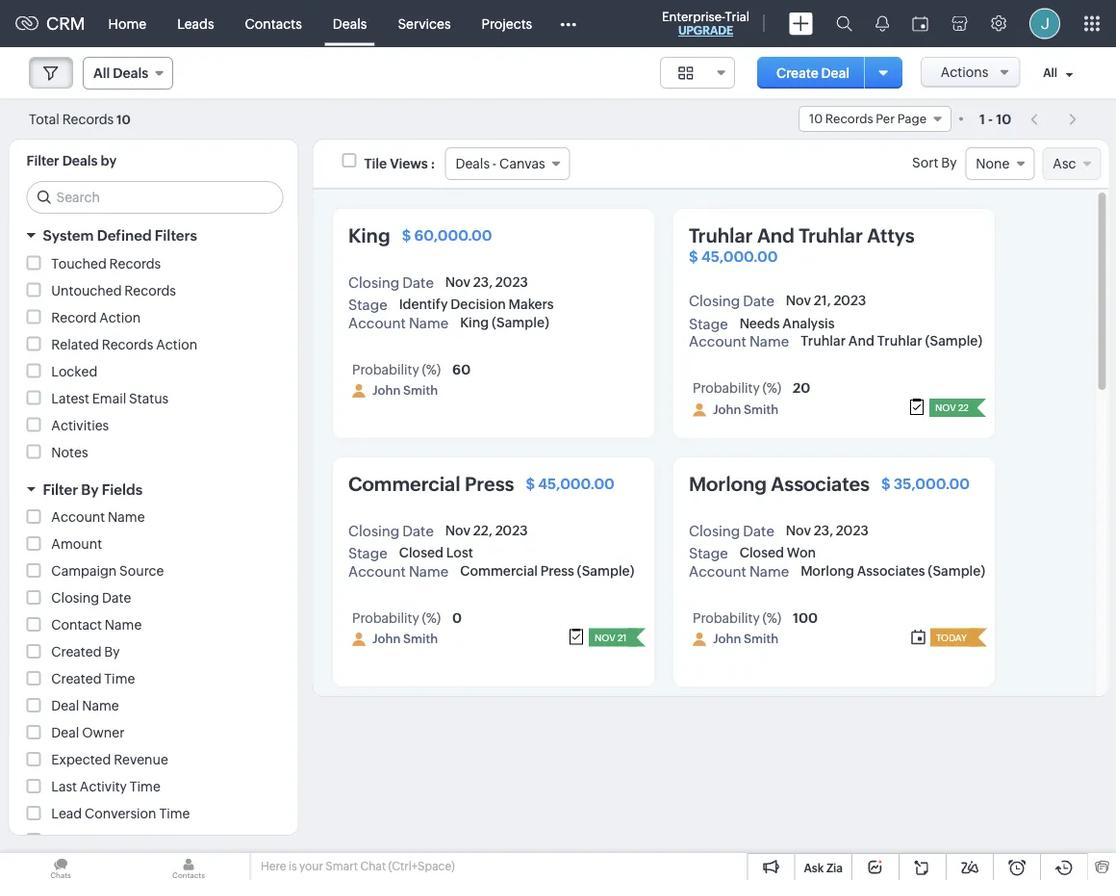 Task type: vqa. For each thing, say whether or not it's contained in the screenshot.


Task type: locate. For each thing, give the bounding box(es) containing it.
commercial
[[348, 473, 460, 495], [460, 563, 538, 579]]

1 vertical spatial associates
[[857, 563, 925, 579]]

truhlar and truhlar (sample)
[[801, 333, 983, 349]]

morlong down won
[[801, 563, 854, 579]]

(%) left 100
[[763, 610, 781, 625]]

Other Modules field
[[548, 8, 589, 39]]

conversion
[[85, 806, 157, 821]]

probability for truhlar and truhlar attys
[[693, 380, 760, 396]]

stage for commercial press
[[348, 545, 387, 562]]

0 horizontal spatial closed
[[399, 545, 443, 561]]

created
[[51, 644, 102, 660], [51, 671, 102, 687]]

deal for deal owner
[[51, 725, 79, 740]]

probability down the identify
[[352, 362, 419, 377]]

fields
[[102, 481, 143, 498]]

related records action
[[51, 337, 198, 352]]

commercial for commercial press (sample)
[[460, 563, 538, 579]]

icon_profile image
[[352, 384, 365, 398], [693, 403, 706, 416], [352, 633, 365, 646], [693, 633, 706, 646]]

(sample) up nov 21
[[577, 563, 635, 579]]

date up the identify
[[402, 274, 434, 291]]

0 horizontal spatial press
[[465, 473, 514, 495]]

contact
[[51, 617, 102, 633]]

(%) for commercial press
[[422, 610, 441, 625]]

closing up the closed lost
[[348, 522, 399, 539]]

1 vertical spatial created
[[51, 671, 102, 687]]

1 vertical spatial filter
[[43, 481, 78, 498]]

0 horizontal spatial nov 23, 2023
[[445, 274, 528, 289]]

nov 21
[[595, 632, 627, 643]]

2023 right 22,
[[495, 522, 528, 538]]

1 vertical spatial action
[[156, 337, 198, 352]]

date up the closed lost
[[402, 522, 434, 539]]

signals image
[[876, 15, 890, 32]]

commercial press (sample)
[[460, 563, 635, 579]]

(sample)
[[492, 315, 549, 330], [925, 333, 983, 349], [577, 563, 635, 579], [928, 563, 986, 579]]

0 horizontal spatial 23,
[[473, 274, 493, 289]]

trial
[[726, 9, 750, 24]]

0 vertical spatial and
[[757, 224, 795, 246]]

filter by fields
[[43, 481, 143, 498]]

10 Records Per Page field
[[799, 106, 952, 132]]

:
[[431, 156, 436, 171]]

by for filter
[[81, 481, 99, 498]]

23, up decision
[[473, 274, 493, 289]]

filter for filter by fields
[[43, 481, 78, 498]]

by for created
[[104, 644, 120, 660]]

0 vertical spatial 23,
[[473, 274, 493, 289]]

john smith
[[372, 383, 438, 398], [713, 402, 779, 416], [372, 632, 438, 646], [713, 632, 779, 646]]

closed left won
[[740, 545, 784, 561]]

records left per
[[826, 112, 874, 126]]

1 vertical spatial time
[[130, 779, 161, 794]]

(sample) up nov 22
[[925, 333, 983, 349]]

(%) left 0
[[422, 610, 441, 625]]

name
[[409, 315, 448, 332], [749, 333, 789, 350], [108, 509, 145, 525], [409, 563, 448, 580], [749, 563, 789, 580], [105, 617, 142, 633], [82, 698, 119, 713]]

(%) left 60
[[422, 362, 441, 377]]

1 vertical spatial nov 23, 2023
[[786, 522, 869, 538]]

contacts
[[245, 16, 302, 31]]

today link
[[931, 628, 970, 647]]

1 horizontal spatial action
[[156, 337, 198, 352]]

account name down the identify
[[348, 315, 448, 332]]

stage
[[348, 297, 387, 314], [689, 315, 728, 332], [348, 545, 387, 562], [689, 545, 728, 562]]

morlong
[[689, 473, 767, 495], [801, 563, 854, 579]]

all
[[93, 65, 110, 81], [1044, 67, 1058, 80]]

filter by fields button
[[9, 472, 298, 506]]

filter deals by
[[26, 153, 117, 169]]

probability (%) for king
[[352, 362, 441, 377]]

time right conversion
[[159, 806, 190, 821]]

account name down "needs"
[[689, 333, 789, 350]]

10 records per page
[[810, 112, 927, 126]]

and for truhlar and truhlar attys
[[757, 224, 795, 246]]

1 vertical spatial by
[[81, 481, 99, 498]]

2 created from the top
[[51, 671, 102, 687]]

deals down the home
[[113, 65, 148, 81]]

0 horizontal spatial and
[[757, 224, 795, 246]]

source
[[119, 563, 164, 579], [85, 833, 129, 848]]

0 horizontal spatial nov
[[595, 632, 616, 643]]

navigation
[[1022, 105, 1088, 133]]

2 vertical spatial by
[[104, 644, 120, 660]]

closing up contact
[[51, 590, 99, 606]]

morlong for morlong associates (sample)
[[801, 563, 854, 579]]

deals left services link at left
[[333, 16, 367, 31]]

1 horizontal spatial 10
[[810, 112, 823, 126]]

20
[[793, 380, 810, 396]]

nov for king
[[445, 274, 470, 289]]

Asc field
[[1043, 147, 1102, 180]]

king down tile
[[348, 224, 390, 246]]

time down created by
[[104, 671, 135, 687]]

deals - canvas
[[456, 156, 546, 171]]

is
[[289, 860, 297, 873]]

by inside dropdown button
[[81, 481, 99, 498]]

nov left '21,'
[[786, 292, 811, 308]]

1 horizontal spatial all
[[1044, 67, 1058, 80]]

0 horizontal spatial 10
[[117, 112, 131, 127]]

closing for king
[[348, 274, 399, 291]]

all up total records 10
[[93, 65, 110, 81]]

1 horizontal spatial 45,000.00
[[701, 248, 778, 265]]

$ 45,000.00 down truhlar and truhlar attys link
[[689, 248, 778, 265]]

0 horizontal spatial action
[[99, 310, 141, 325]]

1 vertical spatial 45,000.00
[[538, 475, 615, 492]]

0 vertical spatial deal
[[822, 65, 850, 80]]

0 vertical spatial nov
[[935, 402, 956, 413]]

closed left lost
[[399, 545, 443, 561]]

defined
[[97, 227, 152, 244]]

nov 23, 2023 for king
[[445, 274, 528, 289]]

filter down total
[[26, 153, 59, 169]]

action up status
[[156, 337, 198, 352]]

probability (%) for truhlar and truhlar attys
[[693, 380, 781, 396]]

0 vertical spatial created
[[51, 644, 102, 660]]

Deals - Canvas field
[[445, 147, 571, 180]]

1 vertical spatial source
[[85, 833, 129, 848]]

stage for morlong associates
[[689, 545, 728, 562]]

records down defined
[[109, 256, 161, 271]]

records down record action
[[102, 337, 153, 352]]

nov
[[445, 274, 470, 289], [786, 292, 811, 308], [445, 522, 470, 538], [786, 522, 811, 538]]

campaign
[[51, 563, 117, 579]]

1 vertical spatial $ 45,000.00
[[526, 475, 615, 492]]

makers
[[508, 297, 554, 312]]

king down identify decision makers
[[460, 315, 489, 330]]

probability for king
[[352, 362, 419, 377]]

probability (%) left 60
[[352, 362, 441, 377]]

date down campaign source
[[102, 590, 131, 606]]

closing down king link at left top
[[348, 274, 399, 291]]

(sample) up today
[[928, 563, 986, 579]]

2023 up morlong associates (sample)
[[836, 522, 869, 538]]

smith down the closed lost
[[403, 632, 438, 646]]

nov up identify decision makers
[[445, 274, 470, 289]]

source for lead source
[[85, 833, 129, 848]]

10 right the 1
[[997, 111, 1012, 127]]

account name down closed won
[[689, 563, 789, 580]]

2023 for truhlar and truhlar attys
[[834, 292, 867, 308]]

home link
[[93, 0, 162, 47]]

1 horizontal spatial king
[[460, 315, 489, 330]]

(sample) down "makers"
[[492, 315, 549, 330]]

1 vertical spatial morlong
[[801, 563, 854, 579]]

(%)
[[422, 362, 441, 377], [763, 380, 781, 396], [422, 610, 441, 625], [763, 610, 781, 625]]

10 inside 10 records per page field
[[810, 112, 823, 126]]

probability left 100
[[693, 610, 760, 625]]

closing date
[[348, 274, 434, 291], [689, 292, 774, 309], [348, 522, 434, 539], [689, 522, 774, 539], [51, 590, 131, 606]]

closing date for morlong associates
[[689, 522, 774, 539]]

name up owner
[[82, 698, 119, 713]]

2 lead from the top
[[51, 833, 82, 848]]

deal up expected
[[51, 725, 79, 740]]

filter down notes
[[43, 481, 78, 498]]

nov up won
[[786, 522, 811, 538]]

filters
[[155, 227, 197, 244]]

closing date up the closed lost
[[348, 522, 434, 539]]

nov 23, 2023 up decision
[[445, 274, 528, 289]]

1 vertical spatial deal
[[51, 698, 79, 713]]

None field
[[966, 147, 1036, 180]]

0 vertical spatial source
[[119, 563, 164, 579]]

account down the closed lost
[[348, 563, 406, 580]]

john smith down the closed lost
[[372, 632, 438, 646]]

2 vertical spatial deal
[[51, 725, 79, 740]]

calendar image
[[913, 16, 929, 31]]

date for commercial press
[[402, 522, 434, 539]]

None field
[[661, 57, 736, 89]]

all for all deals
[[93, 65, 110, 81]]

1 horizontal spatial nov
[[935, 402, 956, 413]]

deal up deal owner
[[51, 698, 79, 713]]

smith up morlong associates
[[744, 402, 779, 416]]

create menu element
[[778, 0, 825, 47]]

filter
[[26, 153, 59, 169], [43, 481, 78, 498]]

closing date up closed won
[[689, 522, 774, 539]]

1 horizontal spatial $ 45,000.00
[[689, 248, 778, 265]]

probability left 0
[[352, 610, 419, 625]]

time for activity
[[130, 779, 161, 794]]

0 vertical spatial commercial
[[348, 473, 460, 495]]

0 horizontal spatial all
[[93, 65, 110, 81]]

source for campaign source
[[119, 563, 164, 579]]

1 horizontal spatial 23,
[[814, 522, 833, 538]]

1 vertical spatial and
[[849, 333, 875, 349]]

$ 45,000.00 for and
[[689, 248, 778, 265]]

0 vertical spatial king
[[348, 224, 390, 246]]

1 horizontal spatial press
[[540, 563, 574, 579]]

0 horizontal spatial $ 45,000.00
[[526, 475, 615, 492]]

records for untouched
[[125, 283, 176, 298]]

probability
[[352, 362, 419, 377], [693, 380, 760, 396], [352, 610, 419, 625], [693, 610, 760, 625]]

account name for commercial press
[[348, 563, 448, 580]]

(%) for truhlar and truhlar attys
[[763, 380, 781, 396]]

1 horizontal spatial closed
[[740, 545, 784, 561]]

john for truhlar and truhlar attys
[[713, 402, 741, 416]]

1 vertical spatial lead
[[51, 833, 82, 848]]

date for morlong associates
[[743, 522, 774, 539]]

campaign source
[[51, 563, 164, 579]]

1 vertical spatial king
[[460, 315, 489, 330]]

smith down the identify
[[403, 383, 438, 398]]

0 vertical spatial nov 23, 2023
[[445, 274, 528, 289]]

0 vertical spatial associates
[[771, 473, 870, 495]]

0 vertical spatial morlong
[[689, 473, 767, 495]]

deals link
[[318, 0, 383, 47]]

1 vertical spatial -
[[493, 156, 497, 171]]

nov for morlong associates
[[786, 522, 811, 538]]

probability (%) for commercial press
[[352, 610, 441, 625]]

associates for morlong associates
[[771, 473, 870, 495]]

1 vertical spatial commercial
[[460, 563, 538, 579]]

john smith up morlong associates
[[713, 402, 779, 416]]

closing date up "needs"
[[689, 292, 774, 309]]

and
[[757, 224, 795, 246], [849, 333, 875, 349]]

deal
[[822, 65, 850, 80], [51, 698, 79, 713], [51, 725, 79, 740]]

2 horizontal spatial by
[[942, 155, 958, 170]]

$ for king
[[402, 227, 411, 243]]

0 vertical spatial press
[[465, 473, 514, 495]]

morlong up closed won
[[689, 473, 767, 495]]

(ctrl+space)
[[389, 860, 455, 873]]

10 up by
[[117, 112, 131, 127]]

records for total
[[62, 111, 114, 127]]

smith for morlong associates
[[744, 632, 779, 646]]

stage left the closed lost
[[348, 545, 387, 562]]

john
[[372, 383, 400, 398], [713, 402, 741, 416], [372, 632, 400, 646], [713, 632, 741, 646]]

john smith down the identify
[[372, 383, 438, 398]]

1 vertical spatial nov
[[595, 632, 616, 643]]

10 for 1 - 10
[[997, 111, 1012, 127]]

account name for morlong associates
[[689, 563, 789, 580]]

probability down "needs"
[[693, 380, 760, 396]]

nov 23, 2023 for morlong associates
[[786, 522, 869, 538]]

- inside field
[[493, 156, 497, 171]]

truhlar and truhlar attys
[[689, 224, 915, 246]]

0 horizontal spatial king
[[348, 224, 390, 246]]

create menu image
[[790, 12, 814, 35]]

0 horizontal spatial by
[[81, 481, 99, 498]]

latest email status
[[51, 390, 169, 406]]

nov 23, 2023
[[445, 274, 528, 289], [786, 522, 869, 538]]

deal for deal name
[[51, 698, 79, 713]]

lead up chats image
[[51, 833, 82, 848]]

source down conversion
[[85, 833, 129, 848]]

created for created time
[[51, 671, 102, 687]]

2 horizontal spatial 10
[[997, 111, 1012, 127]]

$ 60,000.00
[[402, 227, 492, 243]]

closing date for king
[[348, 274, 434, 291]]

closing for commercial press
[[348, 522, 399, 539]]

(%) for king
[[422, 362, 441, 377]]

status
[[129, 390, 169, 406]]

0 vertical spatial filter
[[26, 153, 59, 169]]

nov up lost
[[445, 522, 470, 538]]

$ 45,000.00 for press
[[526, 475, 615, 492]]

account name down the closed lost
[[348, 563, 448, 580]]

1 vertical spatial press
[[540, 563, 574, 579]]

analysis
[[783, 315, 835, 331]]

lead
[[51, 806, 82, 821], [51, 833, 82, 848]]

closing up closed won
[[689, 522, 740, 539]]

0 vertical spatial -
[[989, 111, 994, 127]]

deal right create at top
[[822, 65, 850, 80]]

none
[[977, 156, 1010, 171]]

total
[[29, 111, 60, 127]]

stage left "needs"
[[689, 315, 728, 332]]

1 horizontal spatial nov 23, 2023
[[786, 522, 869, 538]]

identify
[[399, 297, 448, 312]]

commercial down 'nov 22, 2023'
[[460, 563, 538, 579]]

morlong for morlong associates
[[689, 473, 767, 495]]

john for morlong associates
[[713, 632, 741, 646]]

name down fields
[[108, 509, 145, 525]]

projects link
[[467, 0, 548, 47]]

actions
[[941, 65, 989, 80]]

signals element
[[865, 0, 901, 47]]

records
[[62, 111, 114, 127], [826, 112, 874, 126], [109, 256, 161, 271], [125, 283, 176, 298], [102, 337, 153, 352]]

2 closed from the left
[[740, 545, 784, 561]]

smith down closed won
[[744, 632, 779, 646]]

2023 for commercial press
[[495, 522, 528, 538]]

press for commercial press
[[465, 473, 514, 495]]

all deals
[[93, 65, 148, 81]]

size image
[[679, 65, 694, 82]]

2 vertical spatial time
[[159, 806, 190, 821]]

stage for king
[[348, 297, 387, 314]]

created for created by
[[51, 644, 102, 660]]

canvas
[[500, 156, 546, 171]]

action up related records action
[[99, 310, 141, 325]]

23,
[[473, 274, 493, 289], [814, 522, 833, 538]]

filter inside filter by fields dropdown button
[[43, 481, 78, 498]]

1
[[980, 111, 986, 127]]

created up deal name
[[51, 671, 102, 687]]

closed for commercial
[[399, 545, 443, 561]]

by right sort
[[942, 155, 958, 170]]

nov 22
[[935, 402, 969, 413]]

- left 'canvas'
[[493, 156, 497, 171]]

all inside field
[[93, 65, 110, 81]]

0 vertical spatial $ 45,000.00
[[689, 248, 778, 265]]

0 vertical spatial by
[[942, 155, 958, 170]]

$
[[402, 227, 411, 243], [689, 248, 698, 265], [526, 475, 535, 492], [881, 475, 891, 492]]

23, up won
[[814, 522, 833, 538]]

10 inside total records 10
[[117, 112, 131, 127]]

revenue
[[114, 752, 168, 767]]

records down touched records
[[125, 283, 176, 298]]

0 horizontal spatial 45,000.00
[[538, 475, 615, 492]]

source right campaign
[[119, 563, 164, 579]]

account down closed won
[[689, 563, 747, 580]]

record
[[51, 310, 97, 325]]

1 horizontal spatial and
[[849, 333, 875, 349]]

records for touched
[[109, 256, 161, 271]]

1 horizontal spatial by
[[104, 644, 120, 660]]

owner
[[82, 725, 125, 740]]

time down 'revenue'
[[130, 779, 161, 794]]

account down "needs"
[[689, 333, 747, 350]]

amount
[[51, 536, 102, 552]]

0 horizontal spatial -
[[493, 156, 497, 171]]

0 vertical spatial lead
[[51, 806, 82, 821]]

nov left 21
[[595, 632, 616, 643]]

1 horizontal spatial -
[[989, 111, 994, 127]]

nov 21 link
[[589, 628, 628, 647]]

decision
[[450, 297, 506, 312]]

tile
[[364, 156, 387, 171]]

0 horizontal spatial morlong
[[689, 473, 767, 495]]

closed for morlong
[[740, 545, 784, 561]]

probability (%)
[[352, 362, 441, 377], [693, 380, 781, 396], [352, 610, 441, 625], [693, 610, 781, 625]]

1 lead from the top
[[51, 806, 82, 821]]

records inside field
[[826, 112, 874, 126]]

1 horizontal spatial morlong
[[801, 563, 854, 579]]

1 vertical spatial 23,
[[814, 522, 833, 538]]

1 closed from the left
[[399, 545, 443, 561]]

lead down "last"
[[51, 806, 82, 821]]

nov 23, 2023 up won
[[786, 522, 869, 538]]

nov left the 22
[[935, 402, 956, 413]]

45,000.00 up the commercial press (sample)
[[538, 475, 615, 492]]

by down "contact name"
[[104, 644, 120, 660]]

0 vertical spatial action
[[99, 310, 141, 325]]

(%) for morlong associates
[[763, 610, 781, 625]]

deal name
[[51, 698, 119, 713]]

press for commercial press (sample)
[[540, 563, 574, 579]]

45,000.00 down truhlar and truhlar attys link
[[701, 248, 778, 265]]

(%) left 20
[[763, 380, 781, 396]]

1 created from the top
[[51, 644, 102, 660]]

$ 45,000.00 up the commercial press (sample)
[[526, 475, 615, 492]]

closing date for commercial press
[[348, 522, 434, 539]]

0 vertical spatial 45,000.00
[[701, 248, 778, 265]]



Task type: describe. For each thing, give the bounding box(es) containing it.
22
[[958, 402, 969, 413]]

0
[[452, 610, 462, 625]]

smith for commercial press
[[403, 632, 438, 646]]

closed won
[[740, 545, 816, 561]]

probability for morlong associates
[[693, 610, 760, 625]]

nov 22, 2023
[[445, 522, 528, 538]]

smart
[[326, 860, 358, 873]]

create
[[777, 65, 819, 80]]

and for truhlar and truhlar (sample)
[[849, 333, 875, 349]]

system
[[43, 227, 94, 244]]

email
[[92, 390, 126, 406]]

lead for lead source
[[51, 833, 82, 848]]

lost
[[446, 545, 473, 561]]

35,000.00
[[894, 475, 970, 492]]

enterprise-
[[662, 9, 726, 24]]

needs
[[740, 315, 780, 331]]

record action
[[51, 310, 141, 325]]

account name down filter by fields
[[51, 509, 145, 525]]

$ for morlong associates
[[881, 475, 891, 492]]

commercial press
[[348, 473, 514, 495]]

name down the identify
[[409, 315, 448, 332]]

projects
[[482, 16, 533, 31]]

morlong associates (sample)
[[801, 563, 986, 579]]

probability (%) for morlong associates
[[693, 610, 781, 625]]

zia
[[827, 861, 843, 874]]

name down closed won
[[749, 563, 789, 580]]

contact name
[[51, 617, 142, 633]]

contacts link
[[230, 0, 318, 47]]

chat
[[360, 860, 386, 873]]

account name for king
[[348, 315, 448, 332]]

23, for king
[[473, 274, 493, 289]]

king (sample) link
[[460, 315, 549, 330]]

$ for truhlar and truhlar attys
[[689, 248, 698, 265]]

deal inside button
[[822, 65, 850, 80]]

$ for commercial press
[[526, 475, 535, 492]]

locked
[[51, 363, 98, 379]]

john smith for commercial press
[[372, 632, 438, 646]]

here
[[261, 860, 286, 873]]

icon_profile image for truhlar and truhlar attys
[[693, 403, 706, 416]]

today
[[936, 632, 967, 643]]

lead source
[[51, 833, 129, 848]]

probability for commercial press
[[352, 610, 419, 625]]

page
[[898, 112, 927, 126]]

nov for commercial press
[[445, 522, 470, 538]]

filter for filter deals by
[[26, 153, 59, 169]]

date for king
[[402, 274, 434, 291]]

profile image
[[1030, 8, 1061, 39]]

deals right :
[[456, 156, 490, 171]]

last
[[51, 779, 77, 794]]

needs analysis
[[740, 315, 835, 331]]

truhlar and truhlar (sample) link
[[801, 333, 983, 349]]

account up amount on the bottom of page
[[51, 509, 105, 525]]

nov for truhlar and truhlar attys
[[935, 402, 956, 413]]

nov for commercial press
[[595, 632, 616, 643]]

morlong associates (sample) link
[[801, 563, 986, 579]]

touched records
[[51, 256, 161, 271]]

records for 10
[[826, 112, 874, 126]]

attys
[[867, 224, 915, 246]]

closing for morlong associates
[[689, 522, 740, 539]]

$ 35,000.00
[[881, 475, 970, 492]]

deals left by
[[62, 153, 98, 169]]

ask zia
[[804, 861, 843, 874]]

total records 10
[[29, 111, 131, 127]]

related
[[51, 337, 99, 352]]

commercial for commercial press
[[348, 473, 460, 495]]

23, for morlong associates
[[814, 522, 833, 538]]

king for king (sample)
[[460, 315, 489, 330]]

commercial press (sample) link
[[460, 563, 635, 579]]

name up created by
[[105, 617, 142, 633]]

king (sample)
[[460, 315, 549, 330]]

notes
[[51, 444, 88, 460]]

closed lost
[[399, 545, 473, 561]]

60
[[452, 362, 471, 377]]

here is your smart chat (ctrl+space)
[[261, 860, 455, 873]]

2023 for morlong associates
[[836, 522, 869, 538]]

100
[[793, 610, 818, 625]]

chats image
[[0, 853, 121, 880]]

leads
[[177, 16, 214, 31]]

identify decision makers
[[399, 297, 554, 312]]

touched
[[51, 256, 107, 271]]

commercial press link
[[348, 473, 514, 495]]

john smith for morlong associates
[[713, 632, 779, 646]]

2023 for king
[[495, 274, 528, 289]]

services link
[[383, 0, 467, 47]]

All Deals field
[[83, 57, 173, 90]]

45,000.00 for press
[[538, 475, 615, 492]]

enterprise-trial upgrade
[[662, 9, 750, 37]]

search element
[[825, 0, 865, 47]]

account for morlong associates
[[689, 563, 747, 580]]

- for 1
[[989, 111, 994, 127]]

account for king
[[348, 315, 406, 332]]

time for conversion
[[159, 806, 190, 821]]

create deal
[[777, 65, 850, 80]]

10 for total records 10
[[117, 112, 131, 127]]

john smith for truhlar and truhlar attys
[[713, 402, 779, 416]]

Search text field
[[27, 182, 283, 213]]

crm
[[46, 14, 85, 33]]

45,000.00 for and
[[701, 248, 778, 265]]

search image
[[837, 15, 853, 32]]

closing date up "contact name"
[[51, 590, 131, 606]]

deal owner
[[51, 725, 125, 740]]

your
[[299, 860, 323, 873]]

name down the closed lost
[[409, 563, 448, 580]]

crm link
[[15, 14, 85, 33]]

closing date for truhlar and truhlar attys
[[689, 292, 774, 309]]

icon_profile image for morlong associates
[[693, 633, 706, 646]]

lead conversion time
[[51, 806, 190, 821]]

king for king
[[348, 224, 390, 246]]

per
[[876, 112, 895, 126]]

1 - 10
[[980, 111, 1012, 127]]

john for commercial press
[[372, 632, 400, 646]]

account for truhlar and truhlar attys
[[689, 333, 747, 350]]

contacts image
[[128, 853, 249, 880]]

date for truhlar and truhlar attys
[[743, 292, 774, 309]]

icon_profile image for commercial press
[[352, 633, 365, 646]]

leads link
[[162, 0, 230, 47]]

views
[[390, 156, 428, 171]]

0 vertical spatial time
[[104, 671, 135, 687]]

lead for lead conversion time
[[51, 806, 82, 821]]

won
[[787, 545, 816, 561]]

upgrade
[[679, 24, 734, 37]]

expected
[[51, 752, 111, 767]]

all for all
[[1044, 67, 1058, 80]]

name down "needs"
[[749, 333, 789, 350]]

untouched records
[[51, 283, 176, 298]]

stage for truhlar and truhlar attys
[[689, 315, 728, 332]]

system defined filters button
[[9, 219, 298, 253]]

nov for truhlar and truhlar attys
[[786, 292, 811, 308]]

- for deals
[[493, 156, 497, 171]]

60,000.00
[[414, 227, 492, 243]]

account for commercial press
[[348, 563, 406, 580]]

records for related
[[102, 337, 153, 352]]

system defined filters
[[43, 227, 197, 244]]

asc
[[1054, 156, 1077, 171]]

associates for morlong associates (sample)
[[857, 563, 925, 579]]

nov 22 link
[[930, 399, 969, 417]]

profile element
[[1019, 0, 1073, 47]]

sort by
[[913, 155, 958, 170]]

untouched
[[51, 283, 122, 298]]

tile views :
[[364, 156, 436, 171]]

smith for truhlar and truhlar attys
[[744, 402, 779, 416]]



